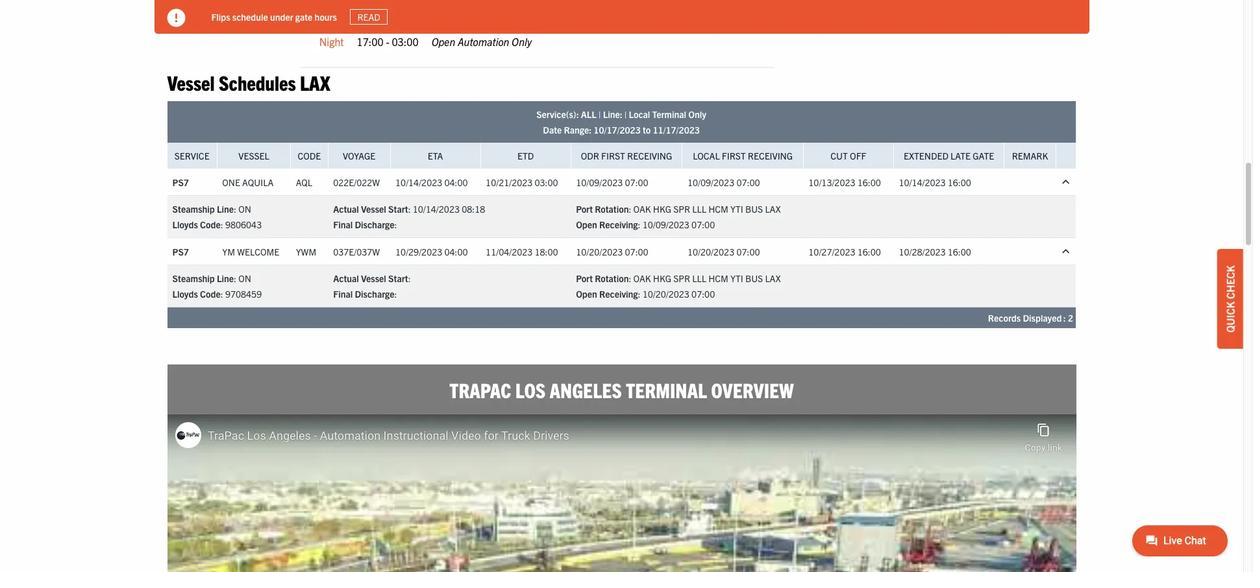 Task type: vqa. For each thing, say whether or not it's contained in the screenshot.


Task type: describe. For each thing, give the bounding box(es) containing it.
1 10/09/2023 07:00 from the left
[[576, 176, 649, 188]]

steamship for steamship line : on lloyds code : 9806043
[[172, 203, 215, 215]]

line:
[[603, 109, 623, 120]]

2
[[1069, 313, 1074, 324]]

1 vertical spatial 03:00
[[535, 176, 558, 188]]

lloyds for steamship line : on lloyds code : 9806043
[[172, 219, 198, 231]]

vessel inside actual vessel start : final discharge :
[[361, 273, 386, 285]]

service
[[175, 150, 210, 162]]

11/17/2023
[[653, 124, 700, 136]]

cut off
[[831, 150, 867, 162]]

records displayed : 2
[[989, 313, 1074, 324]]

check
[[1225, 266, 1238, 300]]

late
[[951, 150, 971, 162]]

bus for port rotation : oak hkg spr lll hcm yti bus lax open receiving : 10/20/2023 07:00
[[746, 273, 763, 285]]

07:00 - 17:00
[[357, 12, 419, 25]]

10/17/2023
[[594, 124, 641, 136]]

quick
[[1225, 302, 1238, 333]]

flips
[[211, 11, 230, 22]]

hours
[[315, 11, 337, 22]]

9806043
[[225, 219, 262, 231]]

open automation only
[[432, 35, 532, 48]]

schedules
[[219, 69, 296, 95]]

open for port rotation : oak hkg spr lll hcm yti bus lax open receiving : 10/09/2023 07:00
[[576, 219, 598, 231]]

yti for : 10/09/2023 07:00
[[731, 203, 744, 215]]

start for :
[[389, 273, 408, 285]]

1 vertical spatial terminal
[[626, 377, 707, 403]]

04:00 for 10/14/2023 04:00
[[445, 176, 468, 188]]

07:00 inside port rotation : oak hkg spr lll hcm yti bus lax open receiving : 10/09/2023 07:00
[[692, 219, 715, 231]]

overview
[[712, 377, 794, 403]]

quick check link
[[1218, 250, 1244, 349]]

1 vertical spatial 17:00
[[357, 35, 384, 48]]

to
[[643, 124, 651, 136]]

16:00 for 10/14/2023 16:00
[[948, 176, 972, 188]]

2 10/09/2023 07:00 from the left
[[688, 176, 760, 188]]

18:00
[[535, 246, 558, 258]]

service(s): all | line: | local terminal only date range: 10/17/2023 to 11/17/2023
[[537, 109, 707, 136]]

first for local
[[722, 150, 746, 162]]

one
[[222, 176, 240, 188]]

0 vertical spatial open
[[432, 35, 456, 48]]

ym
[[222, 246, 235, 258]]

ym welcome
[[222, 246, 280, 258]]

hkg for 10/09/2023
[[653, 203, 672, 215]]

local first receiving
[[693, 150, 793, 162]]

10/28/2023 16:00
[[899, 246, 972, 258]]

remark
[[1013, 150, 1049, 162]]

steamship line : on lloyds code : 9806043
[[172, 203, 262, 231]]

on for steamship line : on lloyds code : 9708459
[[239, 273, 251, 285]]

displayed
[[1023, 313, 1062, 324]]

yti for : 10/20/2023 07:00
[[731, 273, 744, 285]]

extended late gate
[[904, 150, 995, 162]]

day
[[327, 12, 344, 25]]

10/09/2023 inside port rotation : oak hkg spr lll hcm yti bus lax open receiving : 10/09/2023 07:00
[[643, 219, 690, 231]]

11/04/2023
[[486, 246, 533, 258]]

open for port rotation : oak hkg spr lll hcm yti bus lax open receiving : 10/20/2023 07:00
[[576, 288, 598, 300]]

etd
[[518, 150, 534, 162]]

trapac
[[450, 377, 512, 403]]

read
[[358, 11, 381, 23]]

schedule
[[232, 11, 268, 22]]

spr for 10/20/2023
[[674, 273, 691, 285]]

1 10/20/2023 07:00 from the left
[[576, 246, 649, 258]]

16:00 for 10/13/2023 16:00
[[858, 176, 881, 188]]

022e/022w
[[333, 176, 380, 188]]

10/13/2023 16:00
[[809, 176, 881, 188]]

angeles
[[550, 377, 622, 403]]

0 vertical spatial 17:00
[[392, 12, 419, 25]]

records
[[989, 313, 1021, 324]]

10/14/2023 04:00
[[396, 176, 468, 188]]

los
[[516, 377, 546, 403]]

night
[[319, 35, 344, 48]]

final inside actual vessel start : final discharge :
[[333, 288, 353, 300]]

port rotation : oak hkg spr lll hcm yti bus lax open receiving : 10/09/2023 07:00
[[576, 203, 781, 231]]

terminal inside service(s): all | line: | local terminal only date range: 10/17/2023 to 11/17/2023
[[653, 109, 687, 120]]

gate
[[295, 11, 313, 22]]

- for 03:00
[[386, 35, 390, 48]]

actual for actual vessel start : 10/14/2023 08:18 final discharge :
[[333, 203, 359, 215]]

0 vertical spatial lax
[[300, 69, 330, 95]]

2 10/20/2023 07:00 from the left
[[688, 246, 760, 258]]

10/14/2023 16:00
[[899, 176, 972, 188]]

line for 9708459
[[217, 273, 234, 285]]

vessel inside actual vessel start : 10/14/2023 08:18 final discharge :
[[361, 203, 386, 215]]

oak for 10/20/2023
[[634, 273, 651, 285]]

line for 9806043
[[217, 203, 234, 215]]

10/20/2023 inside port rotation : oak hkg spr lll hcm yti bus lax open receiving : 10/20/2023 07:00
[[643, 288, 690, 300]]

10/14/2023 inside actual vessel start : 10/14/2023 08:18 final discharge :
[[413, 203, 460, 215]]

on for steamship line : on lloyds code : 9806043
[[239, 203, 251, 215]]

aql
[[296, 176, 313, 188]]

start for : 10/14/2023 08:18
[[389, 203, 408, 215]]

steamship line : on lloyds code : 9708459
[[172, 273, 262, 300]]

16:00 for 10/27/2023 16:00
[[858, 246, 881, 258]]

10/29/2023 04:00
[[396, 246, 468, 258]]

11/04/2023 18:00
[[486, 246, 558, 258]]

hcm for : 10/20/2023 07:00
[[709, 273, 729, 285]]

code for steamship line : on lloyds code : 9806043
[[200, 219, 221, 231]]

trapac los angeles terminal overview
[[450, 377, 794, 403]]

eta
[[428, 150, 443, 162]]



Task type: locate. For each thing, give the bounding box(es) containing it.
final inside actual vessel start : 10/14/2023 08:18 final discharge :
[[333, 219, 353, 231]]

2 vertical spatial code
[[200, 288, 221, 300]]

1 horizontal spatial 03:00
[[535, 176, 558, 188]]

steamship inside 'steamship line : on lloyds code : 9806043'
[[172, 203, 215, 215]]

0 horizontal spatial first
[[602, 150, 626, 162]]

1 yti from the top
[[731, 203, 744, 215]]

start
[[389, 203, 408, 215], [389, 273, 408, 285]]

ps7 for one aquila
[[172, 176, 189, 188]]

04:00 right 10/29/2023
[[445, 246, 468, 258]]

welcome
[[237, 246, 280, 258]]

2 port from the top
[[576, 273, 593, 285]]

0 vertical spatial actual
[[333, 203, 359, 215]]

10/13/2023
[[809, 176, 856, 188]]

hkg inside port rotation : oak hkg spr lll hcm yti bus lax open receiving : 10/09/2023 07:00
[[653, 203, 672, 215]]

on up 9708459
[[239, 273, 251, 285]]

receiving inside port rotation : oak hkg spr lll hcm yti bus lax open receiving : 10/20/2023 07:00
[[600, 288, 638, 300]]

receiving
[[628, 150, 673, 162], [748, 150, 793, 162], [600, 219, 638, 231], [600, 288, 638, 300]]

on inside the steamship line : on lloyds code : 9708459
[[239, 273, 251, 285]]

1 rotation from the top
[[595, 203, 629, 215]]

hkg inside port rotation : oak hkg spr lll hcm yti bus lax open receiving : 10/20/2023 07:00
[[653, 273, 672, 285]]

code inside 'steamship line : on lloyds code : 9806043'
[[200, 219, 221, 231]]

final up 037e/037w
[[333, 219, 353, 231]]

2 line from the top
[[217, 273, 234, 285]]

lll for 10/09/2023
[[693, 203, 707, 215]]

17:00 - 03:00
[[357, 35, 419, 48]]

port inside port rotation : oak hkg spr lll hcm yti bus lax open receiving : 10/09/2023 07:00
[[576, 203, 593, 215]]

lloyds left 9806043
[[172, 219, 198, 231]]

lloyds for steamship line : on lloyds code : 9708459
[[172, 288, 198, 300]]

only up the 11/17/2023 at the top of the page
[[689, 109, 707, 120]]

1 horizontal spatial |
[[625, 109, 627, 120]]

lll inside port rotation : oak hkg spr lll hcm yti bus lax open receiving : 10/20/2023 07:00
[[693, 273, 707, 285]]

discharge up 037e/037w
[[355, 219, 395, 231]]

1 start from the top
[[389, 203, 408, 215]]

16:00 right 10/27/2023
[[858, 246, 881, 258]]

1 on from the top
[[239, 203, 251, 215]]

10/27/2023 16:00
[[809, 246, 881, 258]]

yti inside port rotation : oak hkg spr lll hcm yti bus lax open receiving : 10/20/2023 07:00
[[731, 273, 744, 285]]

10/28/2023
[[899, 246, 946, 258]]

only right automation
[[512, 35, 532, 48]]

1 vertical spatial final
[[333, 288, 353, 300]]

1 horizontal spatial 10/20/2023 07:00
[[688, 246, 760, 258]]

0 horizontal spatial |
[[599, 109, 601, 120]]

2 hkg from the top
[[653, 273, 672, 285]]

1 vertical spatial ps7
[[172, 246, 189, 258]]

1 horizontal spatial 10/09/2023 07:00
[[688, 176, 760, 188]]

2 discharge from the top
[[355, 288, 395, 300]]

1 vertical spatial -
[[386, 35, 390, 48]]

hcm inside port rotation : oak hkg spr lll hcm yti bus lax open receiving : 10/09/2023 07:00
[[709, 203, 729, 215]]

actual vessel start : final discharge :
[[333, 273, 411, 300]]

2 lloyds from the top
[[172, 288, 198, 300]]

1 spr from the top
[[674, 203, 691, 215]]

1 04:00 from the top
[[445, 176, 468, 188]]

1 vertical spatial code
[[200, 219, 221, 231]]

lloyds inside the steamship line : on lloyds code : 9708459
[[172, 288, 198, 300]]

lax for port rotation : oak hkg spr lll hcm yti bus lax open receiving : 10/20/2023 07:00
[[766, 273, 781, 285]]

ps7 left ym
[[172, 246, 189, 258]]

1 steamship from the top
[[172, 203, 215, 215]]

local inside service(s): all | line: | local terminal only date range: 10/17/2023 to 11/17/2023
[[629, 109, 651, 120]]

10/09/2023 07:00 down odr first receiving
[[576, 176, 649, 188]]

1 horizontal spatial 17:00
[[392, 12, 419, 25]]

16:00 down late
[[948, 176, 972, 188]]

10/09/2023 down the local first receiving
[[688, 176, 735, 188]]

on inside 'steamship line : on lloyds code : 9806043'
[[239, 203, 251, 215]]

code
[[298, 150, 321, 162], [200, 219, 221, 231], [200, 288, 221, 300]]

automation
[[458, 35, 510, 48]]

0 vertical spatial rotation
[[595, 203, 629, 215]]

10/14/2023 down extended
[[899, 176, 946, 188]]

line up 9806043
[[217, 203, 234, 215]]

10/20/2023 07:00
[[576, 246, 649, 258], [688, 246, 760, 258]]

actual vessel start : 10/14/2023 08:18 final discharge :
[[333, 203, 485, 231]]

lax
[[300, 69, 330, 95], [766, 203, 781, 215], [766, 273, 781, 285]]

rotation for : 10/09/2023 07:00
[[595, 203, 629, 215]]

04:00 up the 08:18
[[445, 176, 468, 188]]

port for port rotation : oak hkg spr lll hcm yti bus lax open receiving : 10/09/2023 07:00
[[576, 203, 593, 215]]

10/09/2023 down odr
[[576, 176, 623, 188]]

extended
[[904, 150, 949, 162]]

off
[[850, 150, 867, 162]]

solid image
[[167, 9, 185, 27]]

cut
[[831, 150, 848, 162]]

1 vertical spatial local
[[693, 150, 720, 162]]

line
[[217, 203, 234, 215], [217, 273, 234, 285]]

1 first from the left
[[602, 150, 626, 162]]

0 vertical spatial start
[[389, 203, 408, 215]]

code inside the steamship line : on lloyds code : 9708459
[[200, 288, 221, 300]]

07:00 inside port rotation : oak hkg spr lll hcm yti bus lax open receiving : 10/20/2023 07:00
[[692, 288, 715, 300]]

discharge
[[355, 219, 395, 231], [355, 288, 395, 300]]

17:00 down read
[[357, 35, 384, 48]]

2 spr from the top
[[674, 273, 691, 285]]

1 actual from the top
[[333, 203, 359, 215]]

lax inside port rotation : oak hkg spr lll hcm yti bus lax open receiving : 10/20/2023 07:00
[[766, 273, 781, 285]]

1 vertical spatial on
[[239, 273, 251, 285]]

1 vertical spatial port
[[576, 273, 593, 285]]

yti inside port rotation : oak hkg spr lll hcm yti bus lax open receiving : 10/09/2023 07:00
[[731, 203, 744, 215]]

2 vertical spatial open
[[576, 288, 598, 300]]

2 rotation from the top
[[595, 273, 629, 285]]

odr
[[581, 150, 600, 162]]

0 vertical spatial bus
[[746, 203, 763, 215]]

1 vertical spatial oak
[[634, 273, 651, 285]]

10/14/2023
[[396, 176, 443, 188], [899, 176, 946, 188], [413, 203, 460, 215]]

oak for 10/09/2023
[[634, 203, 651, 215]]

bus for port rotation : oak hkg spr lll hcm yti bus lax open receiving : 10/09/2023 07:00
[[746, 203, 763, 215]]

1 hkg from the top
[[653, 203, 672, 215]]

10/21/2023 03:00
[[486, 176, 558, 188]]

08:18
[[462, 203, 485, 215]]

gate
[[973, 150, 995, 162]]

open inside port rotation : oak hkg spr lll hcm yti bus lax open receiving : 10/09/2023 07:00
[[576, 219, 598, 231]]

rotation inside port rotation : oak hkg spr lll hcm yti bus lax open receiving : 10/09/2023 07:00
[[595, 203, 629, 215]]

steamship
[[172, 203, 215, 215], [172, 273, 215, 285]]

1 line from the top
[[217, 203, 234, 215]]

0 vertical spatial yti
[[731, 203, 744, 215]]

start inside actual vessel start : 10/14/2023 08:18 final discharge :
[[389, 203, 408, 215]]

10/21/2023
[[486, 176, 533, 188]]

1 vertical spatial rotation
[[595, 273, 629, 285]]

hkg down odr first receiving
[[653, 203, 672, 215]]

1 hcm from the top
[[709, 203, 729, 215]]

1 vertical spatial open
[[576, 219, 598, 231]]

9708459
[[225, 288, 262, 300]]

lll inside port rotation : oak hkg spr lll hcm yti bus lax open receiving : 10/09/2023 07:00
[[693, 203, 707, 215]]

0 horizontal spatial only
[[512, 35, 532, 48]]

ps7 for ym welcome
[[172, 246, 189, 258]]

1 horizontal spatial only
[[689, 109, 707, 120]]

10/14/2023 for 10/14/2023 16:00
[[899, 176, 946, 188]]

flips schedule under gate hours
[[211, 11, 337, 22]]

open inside port rotation : oak hkg spr lll hcm yti bus lax open receiving : 10/20/2023 07:00
[[576, 288, 598, 300]]

0 vertical spatial terminal
[[653, 109, 687, 120]]

port rotation : oak hkg spr lll hcm yti bus lax open receiving : 10/20/2023 07:00
[[576, 273, 781, 300]]

local down the 11/17/2023 at the top of the page
[[693, 150, 720, 162]]

2 bus from the top
[[746, 273, 763, 285]]

actual inside actual vessel start : 10/14/2023 08:18 final discharge :
[[333, 203, 359, 215]]

10/09/2023 07:00
[[576, 176, 649, 188], [688, 176, 760, 188]]

1 vertical spatial discharge
[[355, 288, 395, 300]]

0 vertical spatial spr
[[674, 203, 691, 215]]

10/14/2023 for 10/14/2023 04:00
[[396, 176, 443, 188]]

1 lloyds from the top
[[172, 219, 198, 231]]

oak inside port rotation : oak hkg spr lll hcm yti bus lax open receiving : 10/09/2023 07:00
[[634, 203, 651, 215]]

spr inside port rotation : oak hkg spr lll hcm yti bus lax open receiving : 10/20/2023 07:00
[[674, 273, 691, 285]]

1 vertical spatial 04:00
[[445, 246, 468, 258]]

- down '07:00 - 17:00'
[[386, 35, 390, 48]]

final down 037e/037w
[[333, 288, 353, 300]]

03:00 right 10/21/2023
[[535, 176, 558, 188]]

local
[[629, 109, 651, 120], [693, 150, 720, 162]]

0 vertical spatial hkg
[[653, 203, 672, 215]]

1 vertical spatial lloyds
[[172, 288, 198, 300]]

10/09/2023 07:00 down the local first receiving
[[688, 176, 760, 188]]

lloyds left 9708459
[[172, 288, 198, 300]]

steamship for steamship line : on lloyds code : 9708459
[[172, 273, 215, 285]]

0 vertical spatial lloyds
[[172, 219, 198, 231]]

| right all on the left of page
[[599, 109, 601, 120]]

all
[[581, 109, 597, 120]]

2 hcm from the top
[[709, 273, 729, 285]]

one aquila
[[222, 176, 274, 188]]

hkg down port rotation : oak hkg spr lll hcm yti bus lax open receiving : 10/09/2023 07:00
[[653, 273, 672, 285]]

0 vertical spatial code
[[298, 150, 321, 162]]

1 vertical spatial bus
[[746, 273, 763, 285]]

spr inside port rotation : oak hkg spr lll hcm yti bus lax open receiving : 10/09/2023 07:00
[[674, 203, 691, 215]]

1 final from the top
[[333, 219, 353, 231]]

code up aql
[[298, 150, 321, 162]]

1 port from the top
[[576, 203, 593, 215]]

final
[[333, 219, 353, 231], [333, 288, 353, 300]]

first for odr
[[602, 150, 626, 162]]

0 horizontal spatial 17:00
[[357, 35, 384, 48]]

03:00 down '07:00 - 17:00'
[[392, 35, 419, 48]]

port inside port rotation : oak hkg spr lll hcm yti bus lax open receiving : 10/20/2023 07:00
[[576, 273, 593, 285]]

- right read
[[386, 12, 390, 25]]

read link
[[350, 9, 388, 25]]

1 ps7 from the top
[[172, 176, 189, 188]]

1 vertical spatial line
[[217, 273, 234, 285]]

0 vertical spatial only
[[512, 35, 532, 48]]

bus inside port rotation : oak hkg spr lll hcm yti bus lax open receiving : 10/09/2023 07:00
[[746, 203, 763, 215]]

date
[[543, 124, 562, 136]]

-
[[386, 12, 390, 25], [386, 35, 390, 48]]

1 vertical spatial yti
[[731, 273, 744, 285]]

10/14/2023 down eta
[[396, 176, 443, 188]]

ywm
[[296, 246, 317, 258]]

rotation inside port rotation : oak hkg spr lll hcm yti bus lax open receiving : 10/20/2023 07:00
[[595, 273, 629, 285]]

0 vertical spatial -
[[386, 12, 390, 25]]

on up 9806043
[[239, 203, 251, 215]]

1 vertical spatial lll
[[693, 273, 707, 285]]

discharge inside actual vessel start : 10/14/2023 08:18 final discharge :
[[355, 219, 395, 231]]

hcm
[[709, 203, 729, 215], [709, 273, 729, 285]]

2 04:00 from the top
[[445, 246, 468, 258]]

10/14/2023 down 10/14/2023 04:00
[[413, 203, 460, 215]]

vessel schedules lax
[[167, 69, 330, 95]]

0 vertical spatial oak
[[634, 203, 651, 215]]

actual down 037e/037w
[[333, 273, 359, 285]]

16:00 for 10/28/2023 16:00
[[948, 246, 972, 258]]

10/20/2023
[[576, 246, 623, 258], [688, 246, 735, 258], [643, 288, 690, 300]]

1 horizontal spatial first
[[722, 150, 746, 162]]

2 final from the top
[[333, 288, 353, 300]]

start inside actual vessel start : final discharge :
[[389, 273, 408, 285]]

1 - from the top
[[386, 12, 390, 25]]

actual
[[333, 203, 359, 215], [333, 273, 359, 285]]

1 discharge from the top
[[355, 219, 395, 231]]

1 vertical spatial hkg
[[653, 273, 672, 285]]

03:00
[[392, 35, 419, 48], [535, 176, 558, 188]]

2 | from the left
[[625, 109, 627, 120]]

2 first from the left
[[722, 150, 746, 162]]

0 vertical spatial lll
[[693, 203, 707, 215]]

2 start from the top
[[389, 273, 408, 285]]

steamship inside the steamship line : on lloyds code : 9708459
[[172, 273, 215, 285]]

rotation
[[595, 203, 629, 215], [595, 273, 629, 285]]

only
[[512, 35, 532, 48], [689, 109, 707, 120]]

port
[[576, 203, 593, 215], [576, 273, 593, 285]]

1 oak from the top
[[634, 203, 651, 215]]

aquila
[[242, 176, 274, 188]]

1 vertical spatial only
[[689, 109, 707, 120]]

vessel
[[167, 69, 215, 95], [239, 150, 269, 162], [361, 203, 386, 215], [361, 273, 386, 285]]

hkg for 10/20/2023
[[653, 273, 672, 285]]

0 vertical spatial on
[[239, 203, 251, 215]]

16:00 down 'off'
[[858, 176, 881, 188]]

| right line:
[[625, 109, 627, 120]]

oak inside port rotation : oak hkg spr lll hcm yti bus lax open receiving : 10/20/2023 07:00
[[634, 273, 651, 285]]

0 horizontal spatial 03:00
[[392, 35, 419, 48]]

2 - from the top
[[386, 35, 390, 48]]

1 bus from the top
[[746, 203, 763, 215]]

1 vertical spatial spr
[[674, 273, 691, 285]]

1 vertical spatial actual
[[333, 273, 359, 285]]

line inside the steamship line : on lloyds code : 9708459
[[217, 273, 234, 285]]

0 horizontal spatial 10/20/2023 07:00
[[576, 246, 649, 258]]

lll for 10/20/2023
[[693, 273, 707, 285]]

discharge down 037e/037w
[[355, 288, 395, 300]]

ps7 down service
[[172, 176, 189, 188]]

0 horizontal spatial local
[[629, 109, 651, 120]]

receiving inside port rotation : oak hkg spr lll hcm yti bus lax open receiving : 10/09/2023 07:00
[[600, 219, 638, 231]]

:
[[234, 203, 236, 215], [408, 203, 411, 215], [629, 203, 632, 215], [221, 219, 223, 231], [395, 219, 397, 231], [638, 219, 641, 231], [234, 273, 236, 285], [408, 273, 411, 285], [629, 273, 632, 285], [221, 288, 223, 300], [395, 288, 397, 300], [638, 288, 641, 300], [1064, 313, 1067, 324]]

service(s):
[[537, 109, 579, 120]]

line inside 'steamship line : on lloyds code : 9806043'
[[217, 203, 234, 215]]

odr first receiving
[[581, 150, 673, 162]]

2 on from the top
[[239, 273, 251, 285]]

hkg
[[653, 203, 672, 215], [653, 273, 672, 285]]

bus inside port rotation : oak hkg spr lll hcm yti bus lax open receiving : 10/20/2023 07:00
[[746, 273, 763, 285]]

- for 17:00
[[386, 12, 390, 25]]

1 vertical spatial lax
[[766, 203, 781, 215]]

lloyds inside 'steamship line : on lloyds code : 9806043'
[[172, 219, 198, 231]]

spr
[[674, 203, 691, 215], [674, 273, 691, 285]]

only inside service(s): all | line: | local terminal only date range: 10/17/2023 to 11/17/2023
[[689, 109, 707, 120]]

0 horizontal spatial 10/09/2023 07:00
[[576, 176, 649, 188]]

04:00 for 10/29/2023 04:00
[[445, 246, 468, 258]]

0 vertical spatial ps7
[[172, 176, 189, 188]]

voyage
[[343, 150, 376, 162]]

actual down 022e/022w
[[333, 203, 359, 215]]

2 ps7 from the top
[[172, 246, 189, 258]]

2 lll from the top
[[693, 273, 707, 285]]

2 steamship from the top
[[172, 273, 215, 285]]

16:00 right 10/28/2023
[[948, 246, 972, 258]]

10/27/2023
[[809, 246, 856, 258]]

1 vertical spatial hcm
[[709, 273, 729, 285]]

07:00
[[357, 12, 384, 25], [625, 176, 649, 188], [737, 176, 760, 188], [692, 219, 715, 231], [625, 246, 649, 258], [737, 246, 760, 258], [692, 288, 715, 300]]

10/09/2023 up port rotation : oak hkg spr lll hcm yti bus lax open receiving : 10/20/2023 07:00
[[643, 219, 690, 231]]

10/09/2023
[[576, 176, 623, 188], [688, 176, 735, 188], [643, 219, 690, 231]]

line up 9708459
[[217, 273, 234, 285]]

10/29/2023
[[396, 246, 443, 258]]

on
[[239, 203, 251, 215], [239, 273, 251, 285]]

discharge inside actual vessel start : final discharge :
[[355, 288, 395, 300]]

hcm for : 10/09/2023 07:00
[[709, 203, 729, 215]]

0 vertical spatial hcm
[[709, 203, 729, 215]]

0 vertical spatial local
[[629, 109, 651, 120]]

0 vertical spatial discharge
[[355, 219, 395, 231]]

actual inside actual vessel start : final discharge :
[[333, 273, 359, 285]]

2 actual from the top
[[333, 273, 359, 285]]

1 lll from the top
[[693, 203, 707, 215]]

2 yti from the top
[[731, 273, 744, 285]]

0 vertical spatial steamship
[[172, 203, 215, 215]]

1 vertical spatial steamship
[[172, 273, 215, 285]]

range:
[[564, 124, 592, 136]]

lax inside port rotation : oak hkg spr lll hcm yti bus lax open receiving : 10/09/2023 07:00
[[766, 203, 781, 215]]

1 vertical spatial start
[[389, 273, 408, 285]]

0 vertical spatial 04:00
[[445, 176, 468, 188]]

code left 9708459
[[200, 288, 221, 300]]

rotation for : 10/20/2023 07:00
[[595, 273, 629, 285]]

17:00 up 17:00 - 03:00
[[392, 12, 419, 25]]

1 | from the left
[[599, 109, 601, 120]]

code for steamship line : on lloyds code : 9708459
[[200, 288, 221, 300]]

start down 10/29/2023
[[389, 273, 408, 285]]

0 vertical spatial 03:00
[[392, 35, 419, 48]]

0 vertical spatial port
[[576, 203, 593, 215]]

037e/037w
[[333, 246, 380, 258]]

0 vertical spatial final
[[333, 219, 353, 231]]

hcm inside port rotation : oak hkg spr lll hcm yti bus lax open receiving : 10/20/2023 07:00
[[709, 273, 729, 285]]

2 vertical spatial lax
[[766, 273, 781, 285]]

code left 9806043
[[200, 219, 221, 231]]

1 horizontal spatial local
[[693, 150, 720, 162]]

start down 10/14/2023 04:00
[[389, 203, 408, 215]]

actual for actual vessel start : final discharge :
[[333, 273, 359, 285]]

port for port rotation : oak hkg spr lll hcm yti bus lax open receiving : 10/20/2023 07:00
[[576, 273, 593, 285]]

0 vertical spatial line
[[217, 203, 234, 215]]

quick check
[[1225, 266, 1238, 333]]

lax for port rotation : oak hkg spr lll hcm yti bus lax open receiving : 10/09/2023 07:00
[[766, 203, 781, 215]]

17:00
[[392, 12, 419, 25], [357, 35, 384, 48]]

local up to
[[629, 109, 651, 120]]

spr for 10/09/2023
[[674, 203, 691, 215]]

under
[[270, 11, 293, 22]]

2 oak from the top
[[634, 273, 651, 285]]



